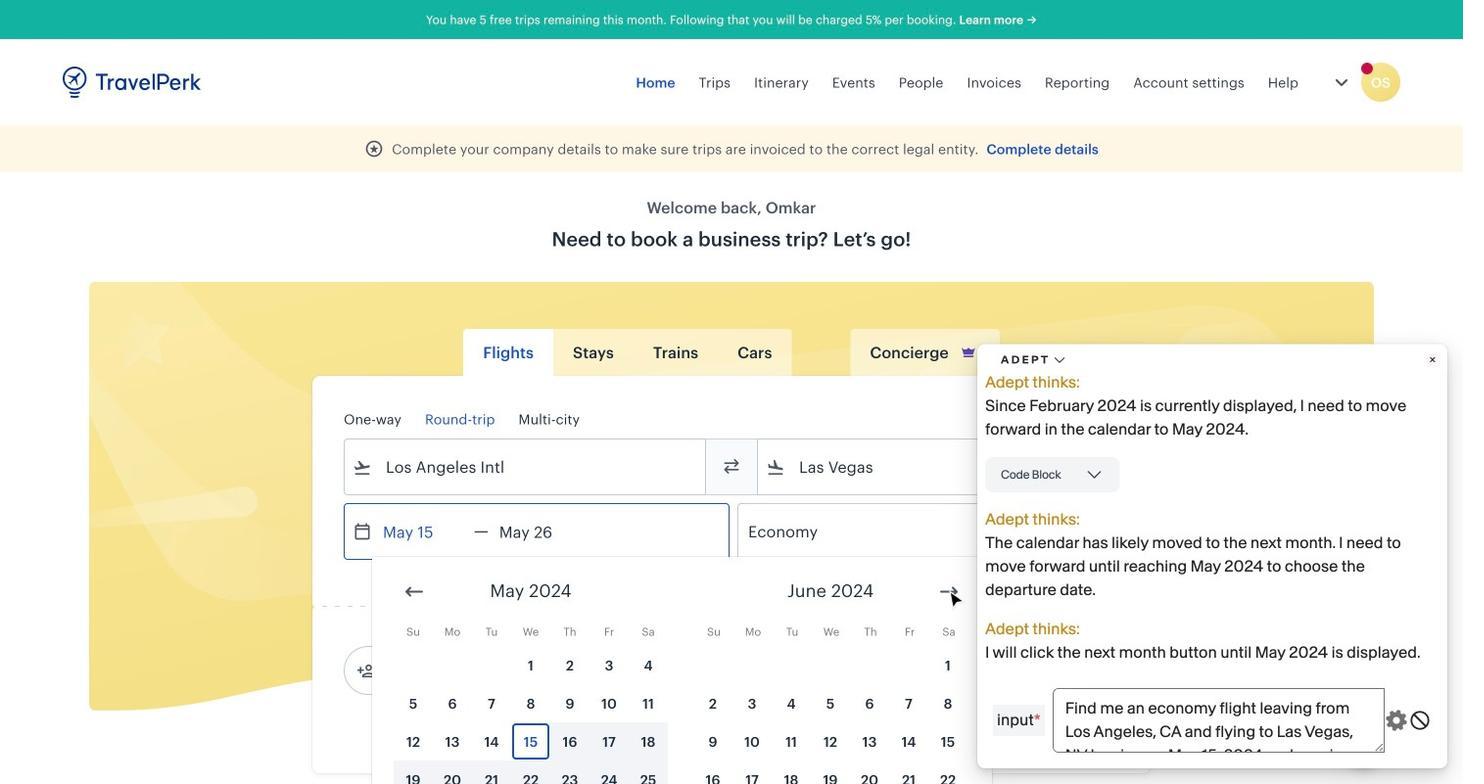 Task type: describe. For each thing, give the bounding box(es) containing it.
move forward to switch to the next month. image
[[937, 580, 961, 604]]

Return text field
[[488, 504, 590, 559]]

Depart text field
[[372, 504, 474, 559]]

To search field
[[785, 451, 1093, 483]]

Add first traveler search field
[[376, 655, 580, 687]]



Task type: locate. For each thing, give the bounding box(es) containing it.
calendar application
[[372, 557, 1463, 784]]

move backward to switch to the previous month. image
[[403, 580, 426, 604]]

From search field
[[372, 451, 680, 483]]



Task type: vqa. For each thing, say whether or not it's contained in the screenshot.
Move forward to switch to the next month. "ICON"
yes



